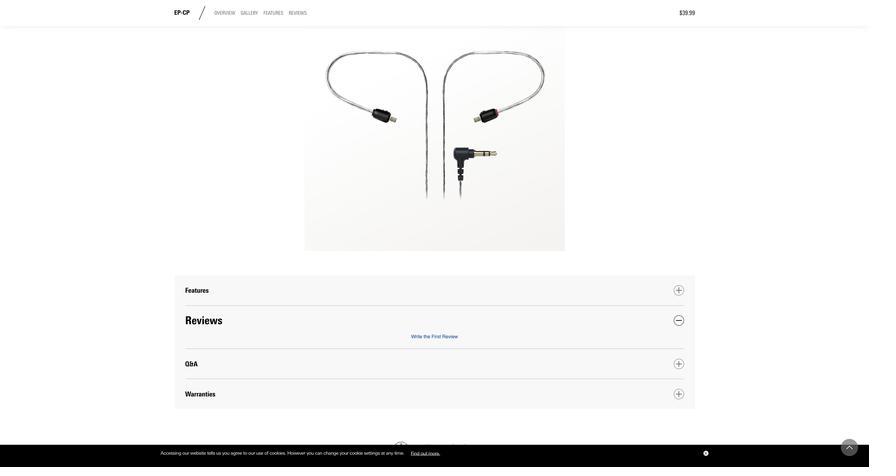 Task type: describe. For each thing, give the bounding box(es) containing it.
your
[[340, 450, 348, 456]]

cookies.
[[270, 450, 286, 456]]

change
[[323, 450, 338, 456]]

1 our from the left
[[182, 450, 189, 456]]

review
[[442, 334, 458, 339]]

ep-cp
[[174, 9, 190, 17]]

to
[[243, 450, 247, 456]]

2 you from the left
[[306, 450, 314, 456]]

settings
[[364, 450, 380, 456]]

more.
[[428, 450, 440, 456]]

ep-
[[174, 9, 183, 17]]

plus image for warranties
[[676, 391, 682, 397]]

overview
[[214, 10, 235, 16]]

of
[[264, 450, 268, 456]]

use
[[256, 450, 263, 456]]

0 vertical spatial reviews
[[289, 10, 307, 16]]

cp
[[183, 9, 190, 17]]

product photo image
[[304, 0, 565, 251]]

arrow up image
[[846, 445, 853, 451]]

2 our from the left
[[248, 450, 255, 456]]

plus image for features
[[676, 288, 682, 294]]

1 you from the left
[[222, 450, 229, 456]]

0 horizontal spatial reviews
[[185, 314, 222, 327]]

plus image
[[676, 361, 682, 367]]

1 vertical spatial features
[[185, 286, 209, 295]]

accessing
[[160, 450, 181, 456]]

write
[[411, 334, 422, 339]]

however
[[287, 450, 305, 456]]

any
[[386, 450, 393, 456]]

tells
[[207, 450, 215, 456]]

write the first review
[[411, 334, 458, 339]]

find
[[411, 450, 419, 456]]

find out more. link
[[406, 448, 445, 459]]



Task type: locate. For each thing, give the bounding box(es) containing it.
can
[[315, 450, 322, 456]]

agree
[[231, 450, 242, 456]]

our left website
[[182, 450, 189, 456]]

divider line image
[[195, 6, 209, 20]]

1 plus image from the top
[[676, 288, 682, 294]]

1 vertical spatial reviews
[[185, 314, 222, 327]]

website
[[190, 450, 206, 456]]

1 horizontal spatial our
[[248, 450, 255, 456]]

out
[[421, 450, 427, 456]]

gallery
[[241, 10, 258, 16]]

plus image up minus icon on the right of page
[[676, 288, 682, 294]]

0 horizontal spatial our
[[182, 450, 189, 456]]

accessing our website tells us you agree to our use of cookies. however you can change your cookie settings at any time.
[[160, 450, 406, 456]]

0 horizontal spatial you
[[222, 450, 229, 456]]

reviews
[[289, 10, 307, 16], [185, 314, 222, 327]]

minus image
[[676, 318, 682, 324]]

us
[[216, 450, 221, 456]]

write the first review link
[[411, 334, 458, 339]]

$39.99
[[680, 9, 695, 17]]

cookie
[[350, 450, 363, 456]]

the
[[424, 334, 430, 339]]

0 vertical spatial plus image
[[676, 288, 682, 294]]

0 vertical spatial features
[[263, 10, 283, 16]]

1 horizontal spatial features
[[263, 10, 283, 16]]

warranties
[[185, 390, 215, 398]]

time.
[[394, 450, 404, 456]]

our right the to
[[248, 450, 255, 456]]

q&a
[[185, 360, 198, 368]]

plus image down plus icon
[[676, 391, 682, 397]]

our
[[182, 450, 189, 456], [248, 450, 255, 456]]

1 horizontal spatial you
[[306, 450, 314, 456]]

cross image
[[704, 452, 707, 455]]

find out more.
[[411, 450, 440, 456]]

1 horizontal spatial reviews
[[289, 10, 307, 16]]

2 plus image from the top
[[676, 391, 682, 397]]

at
[[381, 450, 385, 456]]

1 vertical spatial plus image
[[676, 391, 682, 397]]

plus image
[[676, 288, 682, 294], [676, 391, 682, 397]]

first
[[432, 334, 441, 339]]

you right the us
[[222, 450, 229, 456]]

you
[[222, 450, 229, 456], [306, 450, 314, 456]]

store logo image
[[393, 442, 476, 457]]

features
[[263, 10, 283, 16], [185, 286, 209, 295]]

0 horizontal spatial features
[[185, 286, 209, 295]]

you left can
[[306, 450, 314, 456]]



Task type: vqa. For each thing, say whether or not it's contained in the screenshot.
rightmost "our"
no



